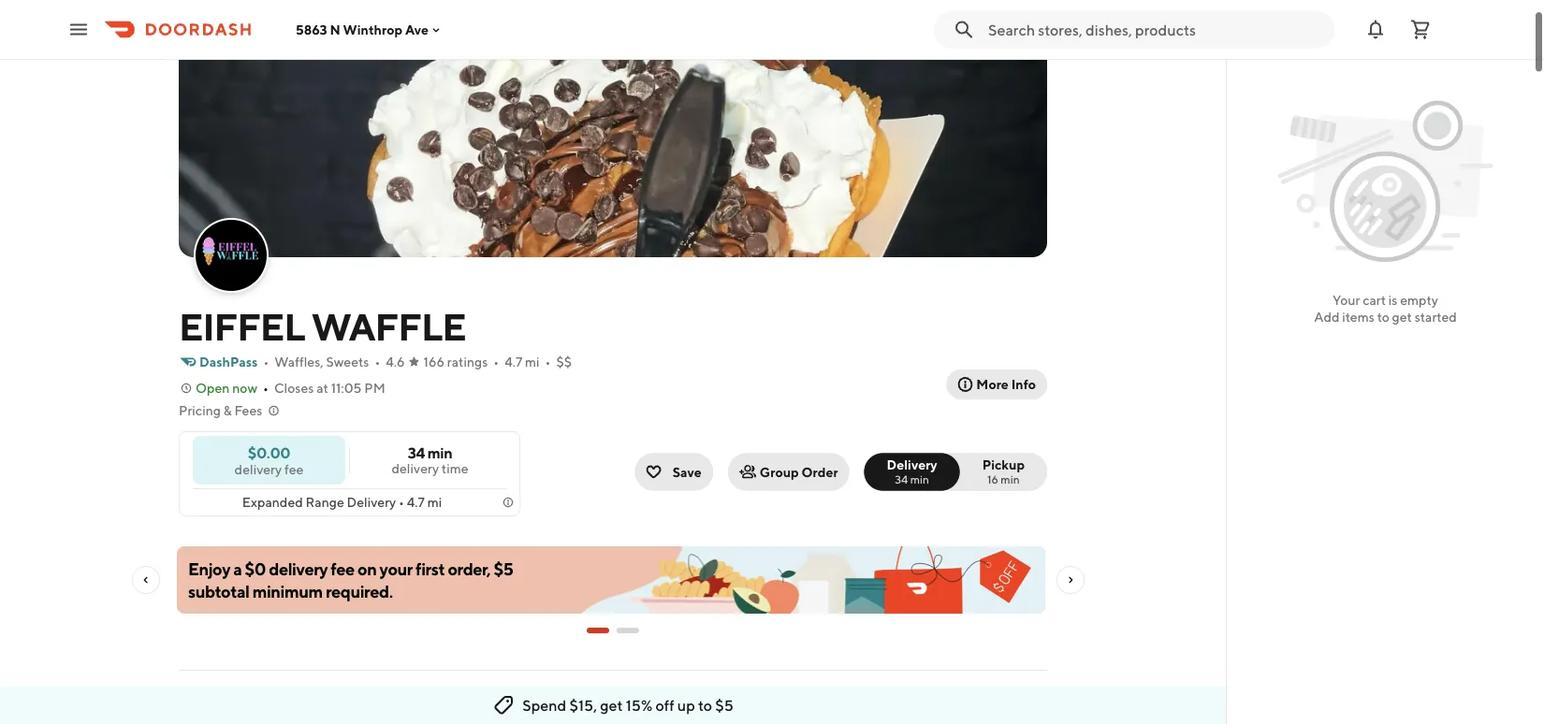 Task type: locate. For each thing, give the bounding box(es) containing it.
None radio
[[949, 453, 1047, 491]]

delivery
[[392, 461, 439, 476], [235, 461, 282, 477], [269, 559, 328, 579]]

1 vertical spatial get
[[600, 697, 623, 714]]

eiffel waffle
[[179, 304, 466, 349]]

0 vertical spatial fee
[[284, 461, 304, 477]]

fees
[[234, 403, 262, 418]]

order
[[802, 464, 838, 480]]

pricing & fees button
[[179, 401, 281, 420]]

dashpass
[[199, 354, 258, 370]]

1 horizontal spatial to
[[1377, 309, 1389, 325]]

on
[[358, 559, 377, 579]]

0 horizontal spatial fee
[[284, 461, 304, 477]]

1 horizontal spatial 34
[[895, 473, 908, 486]]

0 vertical spatial delivery
[[887, 457, 937, 472]]

pm
[[364, 380, 385, 396]]

• right now
[[263, 380, 269, 396]]

min down 166
[[427, 444, 452, 462]]

min left 16 at the right
[[910, 473, 929, 486]]

2 horizontal spatial min
[[1001, 473, 1020, 486]]

min down pickup
[[1001, 473, 1020, 486]]

min inside 34 min delivery time
[[427, 444, 452, 462]]

to
[[1377, 309, 1389, 325], [698, 697, 712, 714]]

1 vertical spatial to
[[698, 697, 712, 714]]

mi
[[525, 354, 540, 370], [427, 495, 442, 510]]

0 horizontal spatial min
[[427, 444, 452, 462]]

fee
[[284, 461, 304, 477], [331, 559, 355, 579]]

pickup 16 min
[[982, 457, 1025, 486]]

•
[[263, 354, 269, 370], [375, 354, 380, 370], [493, 354, 499, 370], [545, 354, 551, 370], [263, 380, 269, 396], [399, 495, 404, 510]]

$5 right up
[[715, 697, 733, 714]]

0 vertical spatial to
[[1377, 309, 1389, 325]]

0 vertical spatial mi
[[525, 354, 540, 370]]

spend
[[522, 697, 566, 714]]

1 horizontal spatial 4.7
[[505, 354, 522, 370]]

to inside "your cart is empty add items to get started"
[[1377, 309, 1389, 325]]

pricing & fees
[[179, 403, 262, 418]]

34 min delivery time
[[392, 444, 468, 476]]

11:05
[[331, 380, 362, 396]]

winthrop
[[343, 22, 402, 37]]

cart
[[1363, 292, 1386, 308]]

0 vertical spatial 34
[[408, 444, 425, 462]]

0 vertical spatial $5
[[494, 559, 513, 579]]

order methods option group
[[864, 453, 1047, 491]]

your
[[379, 559, 413, 579]]

4.6
[[386, 354, 405, 370]]

5863 n winthrop ave button
[[296, 22, 444, 37]]

0 horizontal spatial 4.7
[[407, 495, 425, 510]]

0 horizontal spatial delivery
[[347, 495, 396, 510]]

to for get
[[1377, 309, 1389, 325]]

1 horizontal spatial $5
[[715, 697, 733, 714]]

1 vertical spatial delivery
[[347, 495, 396, 510]]

0 vertical spatial 4.7
[[505, 354, 522, 370]]

at
[[316, 380, 328, 396]]

get down 'is'
[[1392, 309, 1412, 325]]

166
[[424, 354, 445, 370]]

0 horizontal spatial to
[[698, 697, 712, 714]]

open
[[196, 380, 230, 396]]

delivery right range
[[347, 495, 396, 510]]

$$
[[556, 354, 572, 370]]

34 left time
[[408, 444, 425, 462]]

• down 34 min delivery time
[[399, 495, 404, 510]]

None radio
[[864, 453, 960, 491]]

min inside the pickup 16 min
[[1001, 473, 1020, 486]]

get left 15%
[[600, 697, 623, 714]]

waffles, sweets
[[274, 354, 369, 370]]

delivery inside order methods option group
[[887, 457, 937, 472]]

to down cart
[[1377, 309, 1389, 325]]

delivery
[[887, 457, 937, 472], [347, 495, 396, 510]]

1 horizontal spatial min
[[910, 473, 929, 486]]

off
[[655, 697, 674, 714]]

1 horizontal spatial fee
[[331, 559, 355, 579]]

1 horizontal spatial get
[[1392, 309, 1412, 325]]

a
[[233, 559, 242, 579]]

4.7 down 34 min delivery time
[[407, 495, 425, 510]]

min inside delivery 34 min
[[910, 473, 929, 486]]

• left 4.6
[[375, 354, 380, 370]]

0 horizontal spatial mi
[[427, 495, 442, 510]]

$5
[[494, 559, 513, 579], [715, 697, 733, 714]]

delivery up expanded
[[235, 461, 282, 477]]

range
[[306, 495, 344, 510]]

1 vertical spatial 4.7
[[407, 495, 425, 510]]

min
[[427, 444, 452, 462], [910, 473, 929, 486], [1001, 473, 1020, 486]]

eiffel waffle image
[[179, 23, 1047, 257], [196, 220, 267, 291]]

more
[[976, 377, 1009, 392]]

delivery up minimum
[[269, 559, 328, 579]]

mi down time
[[427, 495, 442, 510]]

add
[[1314, 309, 1340, 325]]

min for pickup
[[1001, 473, 1020, 486]]

0 horizontal spatial 34
[[408, 444, 425, 462]]

0 items, open order cart image
[[1409, 18, 1432, 41]]

more info
[[976, 377, 1036, 392]]

mi left $$
[[525, 354, 540, 370]]

delivery left time
[[392, 461, 439, 476]]

group
[[760, 464, 799, 480]]

5863 n winthrop ave
[[296, 22, 429, 37]]

0 horizontal spatial $5
[[494, 559, 513, 579]]

fee up expanded
[[284, 461, 304, 477]]

none radio containing pickup
[[949, 453, 1047, 491]]

34 right order
[[895, 473, 908, 486]]

4.7
[[505, 354, 522, 370], [407, 495, 425, 510]]

save
[[673, 464, 702, 480]]

34
[[408, 444, 425, 462], [895, 473, 908, 486]]

1 vertical spatial 34
[[895, 473, 908, 486]]

$5 inside enjoy a $0 delivery fee on your first order, $5 subtotal minimum required.
[[494, 559, 513, 579]]

get
[[1392, 309, 1412, 325], [600, 697, 623, 714]]

items
[[1342, 309, 1375, 325]]

4.7 right ratings
[[505, 354, 522, 370]]

1 horizontal spatial delivery
[[887, 457, 937, 472]]

info
[[1011, 377, 1036, 392]]

enjoy
[[188, 559, 230, 579]]

notification bell image
[[1364, 18, 1387, 41]]

to right up
[[698, 697, 712, 714]]

your cart is empty add items to get started
[[1314, 292, 1457, 325]]

ave
[[405, 22, 429, 37]]

1 vertical spatial fee
[[331, 559, 355, 579]]

$5 right order,
[[494, 559, 513, 579]]

0 vertical spatial get
[[1392, 309, 1412, 325]]

sweets
[[326, 354, 369, 370]]

fee left on
[[331, 559, 355, 579]]

Store search: begin typing to search for stores available on DoorDash text field
[[988, 19, 1323, 40]]

delivery left pickup
[[887, 457, 937, 472]]



Task type: vqa. For each thing, say whether or not it's contained in the screenshot.
"Pricing & Fees" button
yes



Task type: describe. For each thing, give the bounding box(es) containing it.
$0.00 delivery fee
[[235, 444, 304, 477]]

order,
[[448, 559, 491, 579]]

1 vertical spatial mi
[[427, 495, 442, 510]]

4.7 mi • $$
[[505, 354, 572, 370]]

get inside "your cart is empty add items to get started"
[[1392, 309, 1412, 325]]

none radio containing delivery
[[864, 453, 960, 491]]

enjoy a $0 delivery fee on your first order, $5 subtotal minimum required.
[[188, 559, 513, 601]]

waffles,
[[274, 354, 323, 370]]

now
[[232, 380, 257, 396]]

minimum
[[252, 581, 323, 601]]

delivery inside enjoy a $0 delivery fee on your first order, $5 subtotal minimum required.
[[269, 559, 328, 579]]

to for $5
[[698, 697, 712, 714]]

• left $$
[[545, 354, 551, 370]]

time
[[442, 461, 468, 476]]

subtotal
[[188, 581, 249, 601]]

5863
[[296, 22, 327, 37]]

expanded range delivery • 4.7 mi
[[242, 495, 442, 510]]

spend $15, get 15% off up to $5
[[522, 697, 733, 714]]

dashpass •
[[199, 354, 269, 370]]

n
[[330, 22, 340, 37]]

fee inside enjoy a $0 delivery fee on your first order, $5 subtotal minimum required.
[[331, 559, 355, 579]]

is
[[1389, 292, 1398, 308]]

1 horizontal spatial mi
[[525, 354, 540, 370]]

16
[[987, 473, 998, 486]]

34 inside 34 min delivery time
[[408, 444, 425, 462]]

&
[[223, 403, 232, 418]]

$0.00
[[248, 444, 290, 461]]

0 horizontal spatial get
[[600, 697, 623, 714]]

delivery inside the $0.00 delivery fee
[[235, 461, 282, 477]]

started
[[1415, 309, 1457, 325]]

pickup
[[982, 457, 1025, 472]]

delivery inside 34 min delivery time
[[392, 461, 439, 476]]

waffle
[[311, 304, 466, 349]]

open menu image
[[67, 18, 90, 41]]

• closes at 11:05 pm
[[263, 380, 385, 396]]

166 ratings •
[[424, 354, 499, 370]]

delivery 34 min
[[887, 457, 937, 486]]

1 vertical spatial $5
[[715, 697, 733, 714]]

• right ratings
[[493, 354, 499, 370]]

open now
[[196, 380, 257, 396]]

ratings
[[447, 354, 488, 370]]

closes
[[274, 380, 314, 396]]

34 inside delivery 34 min
[[895, 473, 908, 486]]

select promotional banner element
[[587, 614, 639, 648]]

$0
[[245, 559, 266, 579]]

fee inside the $0.00 delivery fee
[[284, 461, 304, 477]]

group order
[[760, 464, 838, 480]]

• left waffles,
[[263, 354, 269, 370]]

your
[[1333, 292, 1360, 308]]

empty
[[1400, 292, 1438, 308]]

first
[[416, 559, 445, 579]]

$15,
[[569, 697, 597, 714]]

more info button
[[946, 370, 1047, 400]]

15%
[[626, 697, 653, 714]]

required.
[[326, 581, 393, 601]]

save button
[[635, 453, 713, 491]]

expanded
[[242, 495, 303, 510]]

group order button
[[728, 453, 849, 491]]

eiffel
[[179, 304, 305, 349]]

up
[[677, 697, 695, 714]]

pricing
[[179, 403, 221, 418]]

expanded range delivery • 4.7 mi image
[[501, 495, 516, 510]]

min for delivery
[[910, 473, 929, 486]]



